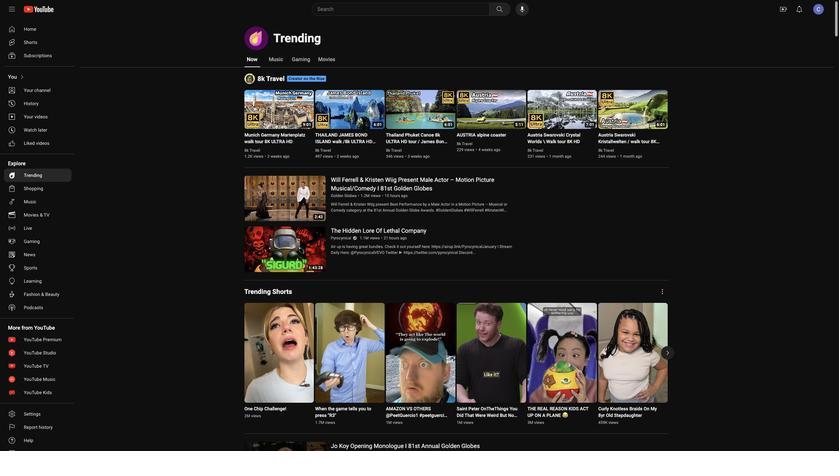 Task type: describe. For each thing, give the bounding box(es) containing it.
bond
[[436, 139, 447, 144]]

subscriptions
[[24, 53, 52, 58]]

Curly Knotless Braids On My 8yr Old Stepdaughter text field
[[599, 406, 660, 419]]

https://twitter.com/pyrocynical
[[404, 251, 458, 255]]

When the game tells you to press "R3" text field
[[315, 406, 377, 419]]

liked videos
[[24, 141, 49, 146]]

1 vertical spatial tv
[[43, 364, 49, 369]]

movies for movies
[[318, 56, 336, 63]]

views down 🇦🇹
[[606, 154, 616, 159]]

more from youtube
[[8, 325, 55, 331]]

out
[[400, 245, 406, 249]]

travel for munich germany marienplatz walk tour 8k ultra hd
[[250, 148, 260, 153]]

views down the hidden lore of lethal company 'link'
[[370, 236, 380, 241]]

knotless
[[610, 407, 628, 412]]

81st inside the will ferrell & kristen wiig present male actor – motion picture musical/comedy i 81st golden globes
[[381, 185, 392, 192]]

movies for movies & tv
[[24, 212, 39, 218]]

8k travel link for austria swarovski crystal worlds \ walk tour 8k hd
[[528, 148, 544, 154]]

youtube for studio
[[24, 350, 42, 356]]

stepdaughter
[[614, 413, 642, 418]]

phuket inside "thailand james bond island walk /8k ultra hd tour phuket"
[[325, 146, 339, 151]]

views right 1.2m
[[371, 194, 381, 198]]

awards.
[[421, 208, 435, 213]]

8k travel right 8k travel image
[[258, 75, 285, 83]]

the
[[331, 227, 341, 234]]

alpine
[[477, 132, 490, 138]]

premium
[[43, 337, 62, 343]]

1.2m views
[[361, 194, 381, 198]]

videos for liked videos
[[36, 141, 49, 146]]

ago for coaster
[[494, 148, 501, 152]]

0 horizontal spatial trending
[[24, 173, 42, 178]]

2 vertical spatial 81st
[[408, 443, 420, 450]]

8k travel link for thailand james bond island walk /8k ultra hd tour phuket
[[315, 148, 331, 154]]

youtube kids
[[24, 390, 52, 395]]

1 a from the left
[[428, 202, 430, 207]]

weeks for james
[[340, 154, 351, 159]]

hours for lethal
[[389, 236, 399, 241]]

8k travel for munich germany marienplatz walk tour 8k ultra hd
[[244, 148, 260, 153]]

Trending text field
[[274, 31, 321, 45]]

later
[[38, 127, 47, 133]]

8k travel for thailand james bond island walk /8k ultra hd tour phuket
[[315, 148, 331, 153]]

motion inside the will ferrell & kristen wiig present male actor – motion picture musical/comedy i 81st golden globes
[[456, 176, 475, 183]]

crystal
[[566, 132, 581, 138]]

swarovski for walk
[[615, 132, 636, 138]]

that
[[465, 413, 474, 418]]

kristen for present
[[365, 176, 384, 183]]

ferrell for will ferrell & kristen wiig present male actor – motion picture musical/comedy i 81st golden globes
[[342, 176, 359, 183]]

present
[[398, 176, 419, 183]]

on
[[304, 76, 309, 81]]

austria swarovski crystal worlds \ walk tour 8k hd
[[528, 132, 581, 144]]

1.2m
[[361, 194, 370, 198]]

8k travel link for austria alpine coaster
[[457, 141, 473, 147]]

will ferrell & kristen wiig present best performance by a male actor in a motion picture – musical or comedy category at the 81st annual golden globe awards. #goldenglobes #willferrell #kristenwi...
[[331, 202, 508, 213]]

will ferrell & kristen wiig present male actor – motion picture musical/comedy i 81st golden globes
[[331, 176, 495, 192]]

austria for austria swarovski crystal worlds \ walk tour 8k hd
[[528, 132, 543, 138]]

austria swarovski kristallwelten / walk tour 8k hd 🇦🇹
[[599, 132, 657, 151]]

it
[[397, 245, 399, 249]]

game
[[336, 407, 347, 412]]

/8k
[[343, 139, 350, 144]]

the
[[528, 407, 536, 412]]

opening
[[351, 443, 373, 450]]

15
[[385, 194, 389, 198]]

travel for thailand james bond island walk /8k ultra hd tour phuket
[[320, 148, 331, 153]]

reason
[[550, 407, 568, 412]]

2 vertical spatial music
[[43, 377, 56, 382]]

0 horizontal spatial the
[[310, 76, 316, 81]]

6 minutes, 1 second element for thailand james bond island walk /8k ultra hd tour phuket
[[374, 122, 382, 127]]

3 weeks ago
[[408, 154, 430, 159]]

travel for austria swarovski kristallwelten / walk tour 8k hd 🇦🇹
[[604, 148, 614, 153]]

6:01 for thailand phuket canoe 8k ultra hd tour / james bond island
[[445, 122, 453, 127]]

austria swarovski crystal worlds \ walk tour 8k hd link
[[528, 132, 589, 145]]

2 weeks ago for 8k
[[267, 154, 289, 159]]

learning
[[24, 279, 42, 284]]

& inside will ferrell & kristen wiig present best performance by a male actor in a motion picture – musical or comedy category at the 81st annual golden globe awards. #goldenglobes #willferrell #kristenwi...
[[350, 202, 353, 207]]

munich germany marienplatz walk tour 8k ultra hd link
[[244, 132, 306, 145]]

kristallwelten
[[599, 139, 627, 144]]

thailand james bond island walk /8k ultra hd tour phuket link
[[315, 132, 377, 151]]

views up 'jo koy opening monologue i 81st annual golden globes by golden globes 939,161 views 18 hours ago 10 minutes, 38 seconds' element at the bottom of the page
[[393, 421, 403, 425]]

6:01 for austria swarovski kristallwelten / walk tour 8k hd 🇦🇹
[[657, 122, 665, 127]]

🇦🇹
[[606, 146, 612, 151]]

actor inside the will ferrell & kristen wiig present male actor – motion picture musical/comedy i 81st golden globes
[[435, 176, 449, 183]]

liked
[[24, 141, 35, 146]]

curly
[[599, 407, 609, 412]]

of
[[376, 227, 382, 234]]

here:
[[422, 245, 431, 249]]

"r3"
[[328, 413, 336, 418]]

having
[[346, 245, 358, 249]]

thailand james bond island walk /8k ultra hd tour phuket
[[315, 132, 372, 151]]

weeks for phuket
[[411, 154, 422, 159]]

6:01 link for phuket
[[386, 90, 456, 130]]

6:01 link for james
[[315, 90, 385, 130]]

walk
[[546, 139, 557, 144]]

youtube up youtube premium
[[34, 325, 55, 331]]

8k inside munich germany marienplatz walk tour 8k ultra hd
[[265, 139, 270, 144]]

hidden
[[343, 227, 361, 234]]

2 minutes, 42 seconds element
[[315, 215, 323, 219]]

did
[[457, 413, 464, 418]]

fashion
[[24, 292, 40, 297]]

not
[[508, 413, 516, 418]]

tour inside "thailand james bond island walk /8k ultra hd tour phuket"
[[315, 146, 324, 151]]

austria alpine coaster link
[[457, 132, 518, 138]]

youtube premium
[[24, 337, 62, 343]]

1 vertical spatial annual
[[422, 443, 440, 450]]

1.1m views
[[360, 236, 380, 241]]

2:42
[[315, 215, 323, 219]]

annual inside will ferrell & kristen wiig present best performance by a male actor in a motion picture – musical or comedy category at the 81st annual golden globe awards. #goldenglobes #willferrell #kristenwi...
[[383, 208, 395, 213]]

hd inside thailand phuket canoe 8k ultra hd tour / james bond island
[[401, 139, 407, 144]]

your for your videos
[[24, 114, 33, 119]]

phuket inside thailand phuket canoe 8k ultra hd tour / james bond island
[[405, 132, 420, 138]]

6:01 link for swarovski
[[599, 90, 668, 130]]

8k for austria swarovski crystal worlds \ walk tour 8k hd
[[528, 148, 532, 153]]

twitter
[[386, 251, 398, 255]]

report history
[[24, 425, 53, 430]]

trending for trending text box
[[274, 31, 321, 45]]

21
[[384, 236, 388, 241]]

channel
[[34, 88, 51, 93]]

beauty
[[45, 292, 59, 297]]

views right 1.2k on the top left of the page
[[253, 154, 263, 159]]

golden inside will ferrell & kristen wiig present best performance by a male actor in a motion picture – musical or comedy category at the 81st annual golden globe awards. #goldenglobes #willferrell #kristenwi...
[[396, 208, 409, 213]]

when the game tells you to press "r3" 1.7m views
[[315, 407, 371, 425]]

travel left creator
[[266, 75, 285, 83]]

4
[[479, 148, 481, 152]]

ago up performance
[[401, 194, 408, 198]]

report
[[24, 425, 38, 430]]

views right 231
[[535, 154, 545, 159]]

0 vertical spatial shorts
[[24, 40, 37, 45]]

walk for austria
[[631, 139, 640, 144]]

views inside one chip challenge! 2m views
[[251, 414, 261, 419]]

@pyrocynicalvevo
[[351, 251, 385, 255]]

onthethings
[[481, 407, 509, 412]]

musical
[[489, 202, 503, 207]]

creator on the rise
[[289, 76, 325, 81]]

ultra for marienplatz
[[271, 139, 285, 144]]

james
[[421, 139, 435, 144]]

kids
[[43, 390, 52, 395]]

performance
[[399, 202, 422, 207]]

the inside when the game tells you to press "r3" 1.7m views
[[328, 407, 335, 412]]

your for your channel
[[24, 88, 33, 93]]

1 for worlds
[[549, 154, 552, 159]]

island
[[315, 139, 331, 144]]

https://airup.link/pyrocynicaljanuary
[[432, 245, 497, 249]]

old
[[606, 413, 613, 418]]

globes inside the will ferrell & kristen wiig present male actor – motion picture musical/comedy i 81st golden globes
[[414, 185, 433, 192]]

james
[[339, 132, 354, 138]]

2m
[[244, 414, 250, 419]]

settings
[[24, 412, 41, 417]]

wiig for present
[[367, 202, 375, 207]]

koy
[[339, 443, 349, 450]]

346 views
[[386, 154, 404, 159]]

worlds
[[528, 139, 542, 144]]

walk for thailand
[[332, 139, 342, 144]]

8k travel link right 8k travel image
[[258, 74, 285, 83]]

ago up out
[[400, 236, 407, 241]]

1.2k
[[244, 154, 252, 159]]

curly knotless braids on my 8yr old stepdaughter link
[[599, 406, 660, 419]]

& down shopping
[[40, 212, 43, 218]]

tour inside thailand phuket canoe 8k ultra hd tour / james bond island
[[409, 139, 417, 144]]

walk inside munich germany marienplatz walk tour 8k ultra hd
[[244, 139, 254, 144]]

golden inside the will ferrell & kristen wiig present male actor – motion picture musical/comedy i 81st golden globes
[[394, 185, 413, 192]]

music inside the trending main content
[[269, 56, 283, 63]]

bond
[[355, 132, 368, 138]]

shorts inside the trending main content
[[273, 288, 292, 296]]

braids
[[630, 407, 643, 412]]

tour inside munich germany marienplatz walk tour 8k ultra hd
[[255, 139, 263, 144]]

none text field inside the trending main content
[[386, 406, 448, 419]]

challenge!
[[264, 407, 286, 412]]

hd for bond
[[366, 139, 372, 144]]

views inside the real reason kids act up on a plane 😂 3m views
[[534, 421, 544, 425]]

the real reason kids act up on a plane 😂 3m views
[[528, 407, 589, 425]]

canoe
[[421, 132, 434, 138]]

#willferrell
[[464, 208, 484, 213]]



Task type: vqa. For each thing, say whether or not it's contained in the screenshot.


Task type: locate. For each thing, give the bounding box(es) containing it.
1 horizontal spatial phuket
[[405, 132, 420, 138]]

2 a from the left
[[456, 202, 458, 207]]

0 vertical spatial –
[[450, 176, 454, 183]]

81st up 15
[[381, 185, 392, 192]]

8k travel link up 1.2k views
[[244, 148, 261, 154]]

2 weeks ago for /8k
[[337, 154, 359, 159]]

views right 497
[[323, 154, 333, 159]]

2 horizontal spatial the
[[367, 208, 373, 213]]

0 horizontal spatial 6:01 link
[[315, 90, 385, 130]]

1 month from the left
[[553, 154, 564, 159]]

phuket down island
[[325, 146, 339, 151]]

7 minutes, 1 second element
[[586, 122, 595, 127]]

1 horizontal spatial i
[[405, 443, 407, 450]]

1 horizontal spatial 1
[[620, 154, 622, 159]]

wiig for present
[[385, 176, 397, 183]]

/ inside austria swarovski kristallwelten / walk tour 8k hd 🇦🇹
[[628, 139, 630, 144]]

kids
[[569, 407, 579, 412]]

male inside the will ferrell & kristen wiig present male actor – motion picture musical/comedy i 81st golden globes
[[420, 176, 433, 183]]

0 vertical spatial actor
[[435, 176, 449, 183]]

ago down thailand james bond island walk /8k ultra hd tour phuket link
[[352, 154, 359, 159]]

motion down 229 views
[[456, 176, 475, 183]]

ultra down germany
[[271, 139, 285, 144]]

3 walk from the left
[[631, 139, 640, 144]]

youtube for kids
[[24, 390, 42, 395]]

2 2 from the left
[[337, 154, 339, 159]]

8k right 8k travel image
[[258, 75, 265, 83]]

/
[[418, 139, 420, 144], [628, 139, 630, 144]]

tour inside austria swarovski kristallwelten / walk tour 8k hd 🇦🇹
[[642, 139, 650, 144]]

views inside when the game tells you to press "r3" 1.7m views
[[325, 421, 335, 425]]

8k travel link for munich germany marienplatz walk tour 8k ultra hd
[[244, 148, 261, 154]]

1m for saint peter onthethings you did that were weird but not sins text field
[[457, 421, 463, 425]]

month down austria swarovski kristallwelten / walk tour 8k hd 🇦🇹
[[623, 154, 635, 159]]

1 2 weeks ago from the left
[[267, 154, 289, 159]]

hd inside munich germany marienplatz walk tour 8k ultra hd
[[286, 139, 293, 144]]

& up musical/comedy
[[360, 176, 364, 183]]

3
[[408, 154, 410, 159]]

1 vertical spatial phuket
[[325, 146, 339, 151]]

9 minutes, 1 second element
[[303, 122, 311, 127]]

2 / from the left
[[628, 139, 630, 144]]

phuket left the canoe
[[405, 132, 420, 138]]

kristen
[[365, 176, 384, 183], [354, 202, 366, 207]]

trending for trending shorts
[[244, 288, 271, 296]]

views right 346
[[394, 154, 404, 159]]

2 swarovski from the left
[[615, 132, 636, 138]]

1 horizontal spatial globes
[[414, 185, 433, 192]]

ferrell for will ferrell & kristen wiig present best performance by a male actor in a motion picture – musical or comedy category at the 81st annual golden globe awards. #goldenglobes #willferrell #kristenwi...
[[339, 202, 349, 207]]

austria for austria swarovski kristallwelten / walk tour 8k hd 🇦🇹
[[599, 132, 613, 138]]

picture inside will ferrell & kristen wiig present best performance by a male actor in a motion picture – musical or comedy category at the 81st annual golden globe awards. #goldenglobes #willferrell #kristenwi...
[[472, 202, 485, 207]]

0 vertical spatial hours
[[390, 194, 400, 198]]

trending
[[274, 31, 321, 45], [24, 173, 42, 178], [244, 288, 271, 296]]

3 8k from the left
[[651, 139, 657, 144]]

1 horizontal spatial 8k
[[567, 139, 573, 144]]

1 horizontal spatial 6:01
[[445, 122, 453, 127]]

views
[[465, 148, 475, 152], [253, 154, 263, 159], [323, 154, 333, 159], [394, 154, 404, 159], [535, 154, 545, 159], [606, 154, 616, 159], [371, 194, 381, 198], [370, 236, 380, 241], [251, 414, 261, 419], [325, 421, 335, 425], [393, 421, 403, 425], [464, 421, 474, 425], [534, 421, 544, 425], [609, 421, 619, 425]]

1 horizontal spatial 6 minutes, 1 second element
[[445, 122, 453, 127]]

0 vertical spatial ferrell
[[342, 176, 359, 183]]

1 vertical spatial 81st
[[374, 208, 382, 213]]

1m down 'did'
[[457, 421, 463, 425]]

2 horizontal spatial music
[[269, 56, 283, 63]]

views down old
[[609, 421, 619, 425]]

ultra inside thailand phuket canoe 8k ultra hd tour / james bond island
[[386, 139, 400, 144]]

1 for /
[[620, 154, 622, 159]]

1 swarovski from the left
[[544, 132, 565, 138]]

gaming up on
[[292, 56, 310, 63]]

youtube studio
[[24, 350, 56, 356]]

1 horizontal spatial 1m
[[457, 421, 463, 425]]

but
[[500, 413, 507, 418]]

your channel
[[24, 88, 51, 93]]

1 vertical spatial –
[[486, 202, 488, 207]]

the right on
[[310, 76, 316, 81]]

1m for text box inside the trending main content
[[386, 421, 392, 425]]

1 vertical spatial will
[[331, 202, 338, 207]]

travel for austria swarovski crystal worlds \ walk tour 8k hd
[[533, 148, 543, 153]]

0 horizontal spatial gaming
[[24, 239, 40, 244]]

0 vertical spatial movies
[[318, 56, 336, 63]]

hd inside austria swarovski crystal worlds \ walk tour 8k hd
[[574, 139, 580, 144]]

0 horizontal spatial wiig
[[367, 202, 375, 207]]

231 views
[[528, 154, 545, 159]]

fashion & beauty
[[24, 292, 59, 297]]

tour
[[255, 139, 263, 144], [409, 139, 417, 144], [558, 139, 566, 144], [642, 139, 650, 144], [315, 146, 324, 151]]

1m views down that
[[457, 421, 474, 425]]

0 horizontal spatial annual
[[383, 208, 395, 213]]

music right now
[[269, 56, 283, 63]]

walk inside "thailand james bond island walk /8k ultra hd tour phuket"
[[332, 139, 342, 144]]

hd down "crystal"
[[574, 139, 580, 144]]

1 horizontal spatial walk
[[332, 139, 342, 144]]

videos for your videos
[[34, 114, 48, 119]]

weeks for germany
[[271, 154, 282, 159]]

2 ultra from the left
[[351, 139, 365, 144]]

1 walk from the left
[[244, 139, 254, 144]]

8k travel link
[[258, 74, 285, 83], [457, 141, 473, 147], [244, 148, 261, 154], [315, 148, 331, 154], [386, 148, 402, 154], [528, 148, 544, 154], [599, 148, 615, 154]]

1:43:28 link
[[244, 227, 326, 273]]

travel up 229 views
[[462, 142, 473, 146]]

tells
[[349, 407, 357, 412]]

8k for thailand james bond island walk /8k ultra hd tour phuket
[[315, 148, 319, 153]]

2 your from the top
[[24, 114, 33, 119]]

will for will ferrell & kristen wiig present best performance by a male actor in a motion picture – musical or comedy category at the 81st annual golden globe awards. #goldenglobes #willferrell #kristenwi...
[[331, 202, 338, 207]]

2 austria from the left
[[599, 132, 613, 138]]

1 vertical spatial ferrell
[[339, 202, 349, 207]]

2 horizontal spatial 6:01
[[657, 122, 665, 127]]

picture inside the will ferrell & kristen wiig present male actor – motion picture musical/comedy i 81st golden globes
[[476, 176, 495, 183]]

movies up rise
[[318, 56, 336, 63]]

1 horizontal spatial ultra
[[351, 139, 365, 144]]

1 6 minutes, 1 second element from the left
[[374, 122, 382, 127]]

rise
[[317, 76, 325, 81]]

1 6:01 from the left
[[374, 122, 382, 127]]

1 vertical spatial i
[[498, 245, 499, 249]]

ago for kristallwelten
[[636, 154, 642, 159]]

youtube kids link
[[4, 386, 71, 399], [4, 386, 71, 399]]

1 vertical spatial trending
[[24, 173, 42, 178]]

5 minutes, 11 seconds element
[[515, 122, 524, 127]]

ago for bond
[[352, 154, 359, 159]]

2 1m from the left
[[457, 421, 463, 425]]

hd left 🇦🇹
[[599, 146, 605, 151]]

2 horizontal spatial trending
[[274, 31, 321, 45]]

best
[[390, 202, 398, 207]]

0 vertical spatial phuket
[[405, 132, 420, 138]]

2 8k from the left
[[567, 139, 573, 144]]

8k for austria alpine coaster
[[457, 142, 461, 146]]

1 horizontal spatial /
[[628, 139, 630, 144]]

plane
[[547, 413, 561, 418]]

travel up 497 views
[[320, 148, 331, 153]]

monologue
[[374, 443, 404, 450]]

5:11
[[515, 122, 524, 127]]

2 vertical spatial globes
[[462, 443, 480, 450]]

/ inside thailand phuket canoe 8k ultra hd tour / james bond island
[[418, 139, 420, 144]]

0 vertical spatial you
[[8, 74, 17, 80]]

2 weeks ago down munich germany marienplatz walk tour 8k ultra hd link
[[267, 154, 289, 159]]

austria
[[457, 132, 476, 138]]

0 horizontal spatial swarovski
[[544, 132, 565, 138]]

8k travel for thailand phuket canoe 8k ultra hd tour / james bond island
[[386, 148, 402, 153]]

1 horizontal spatial trending
[[244, 288, 271, 296]]

walk left the /8k
[[332, 139, 342, 144]]

youtube up youtube music
[[24, 364, 42, 369]]

will
[[331, 176, 341, 183], [331, 202, 338, 207]]

8k travel link for thailand phuket canoe 8k ultra hd tour / james bond island
[[386, 148, 402, 154]]

male inside will ferrell & kristen wiig present best performance by a male actor in a motion picture – musical or comedy category at the 81st annual golden globe awards. #goldenglobes #willferrell #kristenwi...
[[431, 202, 440, 207]]

2 1 month ago from the left
[[620, 154, 642, 159]]

231
[[528, 154, 534, 159]]

1 horizontal spatial the
[[328, 407, 335, 412]]

gaming up the news
[[24, 239, 40, 244]]

austria inside austria swarovski crystal worlds \ walk tour 8k hd
[[528, 132, 543, 138]]

will for will ferrell & kristen wiig present male actor – motion picture musical/comedy i 81st golden globes
[[331, 176, 341, 183]]

travel up 231 views
[[533, 148, 543, 153]]

1m views for saint peter onthethings you did that were weird but not sins text field
[[457, 421, 474, 425]]

ago down coaster
[[494, 148, 501, 152]]

germany
[[261, 132, 280, 138]]

1m views up monologue
[[386, 421, 403, 425]]

austria inside austria swarovski kristallwelten / walk tour 8k hd 🇦🇹
[[599, 132, 613, 138]]

picture up musical
[[476, 176, 495, 183]]

8k travel link up 229 views
[[457, 141, 473, 147]]

austria alpine coaster
[[457, 132, 506, 138]]

1 ultra from the left
[[271, 139, 285, 144]]

0 horizontal spatial walk
[[244, 139, 254, 144]]

0 vertical spatial kristen
[[365, 176, 384, 183]]

1 will from the top
[[331, 176, 341, 183]]

hd down bond
[[366, 139, 372, 144]]

swarovski up "kristallwelten"
[[615, 132, 636, 138]]

views right 229
[[465, 148, 475, 152]]

2 for 8k
[[267, 154, 270, 159]]

1 1 from the left
[[549, 154, 552, 159]]

1 month ago for tour
[[620, 154, 642, 159]]

tab list inside the trending main content
[[244, 52, 336, 68]]

8k up the bond
[[435, 132, 440, 138]]

6:01 for thailand james bond island walk /8k ultra hd tour phuket
[[374, 122, 382, 127]]

0 horizontal spatial –
[[450, 176, 454, 183]]

you
[[359, 407, 366, 412]]

None search field
[[300, 3, 512, 16]]

8k travel
[[258, 75, 285, 83], [457, 142, 473, 146], [244, 148, 260, 153], [315, 148, 331, 153], [386, 148, 402, 153], [528, 148, 543, 153], [599, 148, 614, 153]]

gaming inside the trending main content
[[292, 56, 310, 63]]

8k travel link for austria swarovski kristallwelten / walk tour 8k hd 🇦🇹
[[599, 148, 615, 154]]

month for tour
[[623, 154, 635, 159]]

3 ultra from the left
[[386, 139, 400, 144]]

8k inside austria swarovski crystal worlds \ walk tour 8k hd
[[567, 139, 573, 144]]

hd down marienplatz
[[286, 139, 293, 144]]

movies & tv link
[[4, 208, 71, 222], [4, 208, 71, 222]]

i up 1.2m views
[[378, 185, 379, 192]]

ago down james
[[423, 154, 430, 159]]

hd for kristallwelten
[[599, 146, 605, 151]]

0 horizontal spatial 6 minutes, 1 second element
[[374, 122, 382, 127]]

live
[[24, 226, 32, 231]]

– inside will ferrell & kristen wiig present best performance by a male actor in a motion picture – musical or comedy category at the 81st annual golden globe awards. #goldenglobes #willferrell #kristenwi...
[[486, 202, 488, 207]]

0 vertical spatial videos
[[34, 114, 48, 119]]

air up is having great bundles. check it out yourself here:  https://airup.link/pyrocynicaljanuary  i stream daily here:  @pyrocynicalvevo   twitter ► https://twitter.com/pyrocynical discord...
[[331, 245, 513, 255]]

8k travel for austria swarovski kristallwelten / walk tour 8k hd 🇦🇹
[[599, 148, 614, 153]]

wiig down 1.2m views
[[367, 202, 375, 207]]

81st inside will ferrell & kristen wiig present best performance by a male actor in a motion picture – musical or comedy category at the 81st annual golden globe awards. #goldenglobes #willferrell #kristenwi...
[[374, 208, 382, 213]]

8k travel up 231 views
[[528, 148, 543, 153]]

2 walk from the left
[[332, 139, 342, 144]]

1 vertical spatial actor
[[441, 202, 450, 207]]

0 horizontal spatial 6:01
[[374, 122, 382, 127]]

Saint Peter OnTheThings You Did That Were Weird But Not Sins text field
[[457, 406, 518, 425]]

motion inside will ferrell & kristen wiig present best performance by a male actor in a motion picture – musical or comedy category at the 81st annual golden globe awards. #goldenglobes #willferrell #kristenwi...
[[459, 202, 471, 207]]

the hidden lore of lethal company link
[[331, 227, 427, 235]]

8k up 497
[[315, 148, 319, 153]]

wiig inside the will ferrell & kristen wiig present male actor – motion picture musical/comedy i 81st golden globes
[[385, 176, 397, 183]]

saint peter onthethings you did that were weird but not sins link
[[457, 406, 518, 425]]

8k for munich germany marienplatz walk tour 8k ultra hd
[[244, 148, 249, 153]]

►
[[399, 251, 403, 255]]

saint
[[457, 407, 467, 412]]

tab list containing now
[[244, 52, 336, 68]]

0 vertical spatial i
[[378, 185, 379, 192]]

i left stream
[[498, 245, 499, 249]]

Search text field
[[318, 5, 488, 14]]

0 vertical spatial 81st
[[381, 185, 392, 192]]

walk down munich
[[244, 139, 254, 144]]

ago down munich germany marienplatz walk tour 8k ultra hd link
[[283, 154, 289, 159]]

views inside curly knotless braids on my 8yr old stepdaughter 459k views
[[609, 421, 619, 425]]

1 vertical spatial motion
[[459, 202, 471, 207]]

by
[[423, 202, 427, 207]]

3 6 minutes, 1 second element from the left
[[657, 122, 665, 127]]

2 horizontal spatial 6 minutes, 1 second element
[[657, 122, 665, 127]]

2 6:01 from the left
[[445, 122, 453, 127]]

kristen for present
[[354, 202, 366, 207]]

2 6 minutes, 1 second element from the left
[[445, 122, 453, 127]]

1 austria from the left
[[528, 132, 543, 138]]

fashion & beauty link
[[4, 288, 71, 301], [4, 288, 71, 301]]

kristen inside will ferrell & kristen wiig present best performance by a male actor in a motion picture – musical or comedy category at the 81st annual golden globe awards. #goldenglobes #willferrell #kristenwi...
[[354, 202, 366, 207]]

0 horizontal spatial music
[[24, 199, 36, 205]]

movies inside the trending main content
[[318, 56, 336, 63]]

the hidden lore of lethal company by pyrocynical 1,115,201 views 21 hours ago 1 hour, 43 minutes element
[[331, 227, 427, 234]]

2 6:01 link from the left
[[386, 90, 456, 130]]

home link
[[4, 23, 71, 36], [4, 23, 71, 36]]

0 vertical spatial will
[[331, 176, 341, 183]]

1 vertical spatial picture
[[472, 202, 485, 207]]

globe
[[410, 208, 420, 213]]

jo koy opening monologue i 81st annual golden globes by golden globes 939,161 views 18 hours ago 10 minutes, 38 seconds element
[[331, 443, 480, 450]]

ago for marienplatz
[[283, 154, 289, 159]]

#kristenwi...
[[485, 208, 508, 213]]

1 vertical spatial videos
[[36, 141, 49, 146]]

1 horizontal spatial –
[[486, 202, 488, 207]]

0 horizontal spatial 1
[[549, 154, 552, 159]]

2 vertical spatial i
[[405, 443, 407, 450]]

1 1 month ago from the left
[[549, 154, 572, 159]]

6 minutes, 1 second element for austria swarovski kristallwelten / walk tour 8k hd 🇦🇹
[[657, 122, 665, 127]]

hd down thailand
[[401, 139, 407, 144]]

you link
[[4, 70, 71, 84], [4, 70, 71, 84]]

1 horizontal spatial austria
[[599, 132, 613, 138]]

0 vertical spatial wiig
[[385, 176, 397, 183]]

1 vertical spatial hours
[[389, 236, 399, 241]]

1 horizontal spatial you
[[510, 407, 518, 412]]

youtube for music
[[24, 377, 42, 382]]

will up golden globes link
[[331, 176, 341, 183]]

munich
[[244, 132, 260, 138]]

month for walk
[[553, 154, 564, 159]]

hd for marienplatz
[[286, 139, 293, 144]]

your up history on the top of page
[[24, 88, 33, 93]]

0 vertical spatial annual
[[383, 208, 395, 213]]

swarovski for \
[[544, 132, 565, 138]]

i inside air up is having great bundles. check it out yourself here:  https://airup.link/pyrocynicaljanuary  i stream daily here:  @pyrocynicalvevo   twitter ► https://twitter.com/pyrocynical discord...
[[498, 245, 499, 249]]

act
[[580, 407, 589, 412]]

live link
[[4, 222, 71, 235], [4, 222, 71, 235]]

8k up 231
[[528, 148, 532, 153]]

1 horizontal spatial shorts
[[273, 288, 292, 296]]

1 month ago for walk
[[549, 154, 572, 159]]

😂
[[562, 413, 568, 418]]

2 weeks ago down the /8k
[[337, 154, 359, 159]]

9:01
[[303, 122, 311, 127]]

0 vertical spatial the
[[310, 76, 316, 81]]

travel for austria alpine coaster
[[462, 142, 473, 146]]

one chip challenge! 2m views
[[244, 407, 286, 419]]

stream
[[500, 245, 513, 249]]

1 1m views from the left
[[386, 421, 403, 425]]

in
[[451, 202, 455, 207]]

459k
[[599, 421, 608, 425]]

month
[[553, 154, 564, 159], [623, 154, 635, 159]]

avatar image image
[[814, 4, 824, 15]]

pyrocynical
[[331, 236, 351, 241]]

1 hour, 43 minutes, 28 seconds element
[[309, 266, 323, 270]]

travel
[[266, 75, 285, 83], [462, 142, 473, 146], [250, 148, 260, 153], [320, 148, 331, 153], [391, 148, 402, 153], [533, 148, 543, 153], [604, 148, 614, 153]]

male up awards. on the right top
[[431, 202, 440, 207]]

austria swarovski kristallwelten / walk tour 8k hd 🇦🇹 link
[[599, 132, 660, 151]]

244 views
[[599, 154, 616, 159]]

podcasts link
[[4, 301, 71, 314], [4, 301, 71, 314]]

8k inside austria swarovski kristallwelten / walk tour 8k hd 🇦🇹
[[651, 139, 657, 144]]

ago for crystal
[[565, 154, 572, 159]]

1 / from the left
[[418, 139, 420, 144]]

6:01 link up austria swarovski kristallwelten / walk tour 8k hd 🇦🇹 link
[[599, 90, 668, 130]]

2 horizontal spatial 8k
[[651, 139, 657, 144]]

1 8k from the left
[[265, 139, 270, 144]]

– inside the will ferrell & kristen wiig present male actor – motion picture musical/comedy i 81st golden globes
[[450, 176, 454, 183]]

pyrocynical link
[[331, 235, 352, 241]]

– up the 'in'
[[450, 176, 454, 183]]

0 horizontal spatial ultra
[[271, 139, 285, 144]]

globes down sins
[[462, 443, 480, 450]]

subscriptions link
[[4, 49, 71, 62], [4, 49, 71, 62]]

ultra
[[271, 139, 285, 144], [351, 139, 365, 144], [386, 139, 400, 144]]

& inside the will ferrell & kristen wiig present male actor – motion picture musical/comedy i 81st golden globes
[[360, 176, 364, 183]]

1 month ago down the walk
[[549, 154, 572, 159]]

8k up 1.2k on the top left of the page
[[244, 148, 249, 153]]

7:01 link
[[528, 90, 597, 130]]

0 vertical spatial gaming
[[292, 56, 310, 63]]

3 6:01 link from the left
[[599, 90, 668, 130]]

ultra inside "thailand james bond island walk /8k ultra hd tour phuket"
[[351, 139, 365, 144]]

0 vertical spatial picture
[[476, 176, 495, 183]]

/ right "kristallwelten"
[[628, 139, 630, 144]]

2 2 weeks ago from the left
[[337, 154, 359, 159]]

views down that
[[464, 421, 474, 425]]

2 1m views from the left
[[457, 421, 474, 425]]

weeks right 3
[[411, 154, 422, 159]]

ago down austria swarovski kristallwelten / walk tour 8k hd 🇦🇹 link
[[636, 154, 642, 159]]

4 weeks ago
[[479, 148, 501, 152]]

1 horizontal spatial swarovski
[[615, 132, 636, 138]]

i for 81st
[[378, 185, 379, 192]]

1 horizontal spatial 2 weeks ago
[[337, 154, 359, 159]]

youtube for tv
[[24, 364, 42, 369]]

globes
[[414, 185, 433, 192], [345, 194, 357, 198], [462, 443, 480, 450]]

1 your from the top
[[24, 88, 33, 93]]

shorts link
[[4, 36, 71, 49], [4, 36, 71, 49]]

your videos
[[24, 114, 48, 119]]

1 horizontal spatial 1m views
[[457, 421, 474, 425]]

ago for canoe
[[423, 154, 430, 159]]

from
[[22, 325, 33, 331]]

2 1 from the left
[[620, 154, 622, 159]]

THE REAL REASON KIDS ACT UP ON A PLANE 😂 text field
[[528, 406, 589, 419]]

8k up 244
[[599, 148, 603, 153]]

wiig inside will ferrell & kristen wiig present best performance by a male actor in a motion picture – musical or comedy category at the 81st annual golden globe awards. #goldenglobes #willferrell #kristenwi...
[[367, 202, 375, 207]]

3 6:01 from the left
[[657, 122, 665, 127]]

2 horizontal spatial globes
[[462, 443, 480, 450]]

8k travel link up 244 views
[[599, 148, 615, 154]]

None text field
[[386, 406, 448, 419]]

i for stream
[[498, 245, 499, 249]]

walk inside austria swarovski kristallwelten / walk tour 8k hd 🇦🇹
[[631, 139, 640, 144]]

0 vertical spatial tv
[[44, 212, 50, 218]]

golden
[[394, 185, 413, 192], [331, 194, 344, 198], [396, 208, 409, 213], [442, 443, 460, 450]]

8k travel image
[[244, 73, 255, 84]]

1.1m
[[360, 236, 369, 241]]

1 horizontal spatial month
[[623, 154, 635, 159]]

1 vertical spatial globes
[[345, 194, 357, 198]]

2 month from the left
[[623, 154, 635, 159]]

2 right 497 views
[[337, 154, 339, 159]]

male
[[420, 176, 433, 183], [431, 202, 440, 207]]

the inside will ferrell & kristen wiig present best performance by a male actor in a motion picture – musical or comedy category at the 81st annual golden globe awards. #goldenglobes #willferrell #kristenwi...
[[367, 208, 373, 213]]

weeks down munich germany marienplatz walk tour 8k ultra hd link
[[271, 154, 282, 159]]

1 2 from the left
[[267, 154, 270, 159]]

actor inside will ferrell & kristen wiig present best performance by a male actor in a motion picture – musical or comedy category at the 81st annual golden globe awards. #goldenglobes #willferrell #kristenwi...
[[441, 202, 450, 207]]

golden down best
[[396, 208, 409, 213]]

golden globes link
[[331, 193, 357, 199]]

views down "r3" at left
[[325, 421, 335, 425]]

1 vertical spatial shorts
[[273, 288, 292, 296]]

ultra for bond
[[351, 139, 365, 144]]

island
[[386, 146, 399, 151]]

8k travel for austria alpine coaster
[[457, 142, 473, 146]]

golden up comedy
[[331, 194, 344, 198]]

1 horizontal spatial music
[[43, 377, 56, 382]]

youtube for premium
[[24, 337, 42, 343]]

will inside the will ferrell & kristen wiig present male actor – motion picture musical/comedy i 81st golden globes
[[331, 176, 341, 183]]

videos up later
[[34, 114, 48, 119]]

8k inside thailand phuket canoe 8k ultra hd tour / james bond island
[[435, 132, 440, 138]]

& left "beauty" on the left bottom of page
[[41, 292, 44, 297]]

swarovski up the walk
[[544, 132, 565, 138]]

2 vertical spatial trending
[[244, 288, 271, 296]]

1 horizontal spatial movies
[[318, 56, 336, 63]]

weeks for alpine
[[482, 148, 493, 152]]

1 month ago down austria swarovski kristallwelten / walk tour 8k hd 🇦🇹 link
[[620, 154, 642, 159]]

1 vertical spatial movies
[[24, 212, 39, 218]]

you inside saint peter onthethings you did that were weird but not sins
[[510, 407, 518, 412]]

0 horizontal spatial a
[[428, 202, 430, 207]]

8k up 229
[[457, 142, 461, 146]]

ago down the austria swarovski crystal worlds \ walk tour 8k hd link
[[565, 154, 572, 159]]

youtube left 'kids'
[[24, 390, 42, 395]]

0 horizontal spatial shorts
[[24, 40, 37, 45]]

6 minutes, 1 second element
[[374, 122, 382, 127], [445, 122, 453, 127], [657, 122, 665, 127]]

/ left james
[[418, 139, 420, 144]]

One Chip Challenge! text field
[[244, 406, 286, 412]]

1 horizontal spatial 1 month ago
[[620, 154, 642, 159]]

0 vertical spatial motion
[[456, 176, 475, 183]]

8k travel for austria swarovski crystal worlds \ walk tour 8k hd
[[528, 148, 543, 153]]

austria up worlds
[[528, 132, 543, 138]]

ferrell inside the will ferrell & kristen wiig present male actor – motion picture musical/comedy i 81st golden globes
[[342, 176, 359, 183]]

1 vertical spatial wiig
[[367, 202, 375, 207]]

6 minutes, 1 second element for thailand phuket canoe 8k ultra hd tour / james bond island
[[445, 122, 453, 127]]

hd inside austria swarovski kristallwelten / walk tour 8k hd 🇦🇹
[[599, 146, 605, 151]]

2 horizontal spatial ultra
[[386, 139, 400, 144]]

travel for thailand phuket canoe 8k ultra hd tour / james bond island
[[391, 148, 402, 153]]

0 horizontal spatial 1m views
[[386, 421, 403, 425]]

1 6:01 link from the left
[[315, 90, 385, 130]]

category
[[347, 208, 362, 213]]

0 horizontal spatial i
[[378, 185, 379, 192]]

a right by on the right top of page
[[428, 202, 430, 207]]

2 will from the top
[[331, 202, 338, 207]]

0 horizontal spatial phuket
[[325, 146, 339, 151]]

motion up #willferrell
[[459, 202, 471, 207]]

1 right 231 views
[[549, 154, 552, 159]]

will inside will ferrell & kristen wiig present best performance by a male actor in a motion picture – musical or comedy category at the 81st annual golden globe awards. #goldenglobes #willferrell #kristenwi...
[[331, 202, 338, 207]]

walk right "kristallwelten"
[[631, 139, 640, 144]]

tour inside austria swarovski crystal worlds \ walk tour 8k hd
[[558, 139, 566, 144]]

8k for austria swarovski kristallwelten / walk tour 8k hd 🇦🇹
[[599, 148, 603, 153]]

tab list
[[244, 52, 336, 68]]

movies
[[318, 56, 336, 63], [24, 212, 39, 218]]

ultra inside munich germany marienplatz walk tour 8k ultra hd
[[271, 139, 285, 144]]

will ferrell & kristen wiig present male actor – motion picture musical/comedy i 81st golden globes by golden globes 1,274,390 views 15 hours ago 2 minutes, 42 seconds element
[[331, 176, 495, 192]]

picture
[[476, 176, 495, 183], [472, 202, 485, 207]]

your videos link
[[4, 110, 71, 123], [4, 110, 71, 123]]

globes down musical/comedy
[[345, 194, 357, 198]]

8k travel link up 346 views
[[386, 148, 402, 154]]

kristen inside the will ferrell & kristen wiig present male actor – motion picture musical/comedy i 81st golden globes
[[365, 176, 384, 183]]

1 horizontal spatial 6:01 link
[[386, 90, 456, 130]]

travel up 244 views
[[604, 148, 614, 153]]

1 1m from the left
[[386, 421, 392, 425]]

2 for /8k
[[337, 154, 339, 159]]

0 vertical spatial male
[[420, 176, 433, 183]]

trending main content
[[79, 19, 834, 451]]

kristen up at
[[354, 202, 366, 207]]

youtube music
[[24, 377, 56, 382]]

8k for thailand phuket canoe 8k ultra hd tour / james bond island
[[386, 148, 390, 153]]

1m views for text box inside the trending main content
[[386, 421, 403, 425]]

help link
[[4, 434, 71, 447], [4, 434, 71, 447]]

picture up #willferrell
[[472, 202, 485, 207]]

2 horizontal spatial walk
[[631, 139, 640, 144]]

hours for wiig
[[390, 194, 400, 198]]

6:01
[[374, 122, 382, 127], [445, 122, 453, 127], [657, 122, 665, 127]]

– left musical
[[486, 202, 488, 207]]

ferrell inside will ferrell & kristen wiig present best performance by a male actor in a motion picture – musical or comedy category at the 81st annual golden globe awards. #goldenglobes #willferrell #kristenwi...
[[339, 202, 349, 207]]

i inside the will ferrell & kristen wiig present male actor – motion picture musical/comedy i 81st golden globes
[[378, 185, 379, 192]]

8k
[[258, 75, 265, 83], [435, 132, 440, 138], [457, 142, 461, 146], [244, 148, 249, 153], [315, 148, 319, 153], [386, 148, 390, 153], [528, 148, 532, 153], [599, 148, 603, 153]]

1 vertical spatial gaming
[[24, 239, 40, 244]]

8k travel up 497 views
[[315, 148, 331, 153]]

hd inside "thailand james bond island walk /8k ultra hd tour phuket"
[[366, 139, 372, 144]]

1 vertical spatial music
[[24, 199, 36, 205]]

weeks right 4
[[482, 148, 493, 152]]

watch
[[24, 127, 37, 133]]

1 right 244 views
[[620, 154, 622, 159]]

male right present
[[420, 176, 433, 183]]

0 horizontal spatial movies
[[24, 212, 39, 218]]

0 vertical spatial your
[[24, 88, 33, 93]]

golden down sins
[[442, 443, 460, 450]]

swarovski inside austria swarovski crystal worlds \ walk tour 8k hd
[[544, 132, 565, 138]]

lore
[[363, 227, 375, 234]]

music down shopping
[[24, 199, 36, 205]]

youtube down youtube tv
[[24, 377, 42, 382]]

swarovski inside austria swarovski kristallwelten / walk tour 8k hd 🇦🇹
[[615, 132, 636, 138]]

1 vertical spatial the
[[367, 208, 373, 213]]

youtube down more from youtube
[[24, 337, 42, 343]]

2 vertical spatial the
[[328, 407, 335, 412]]



